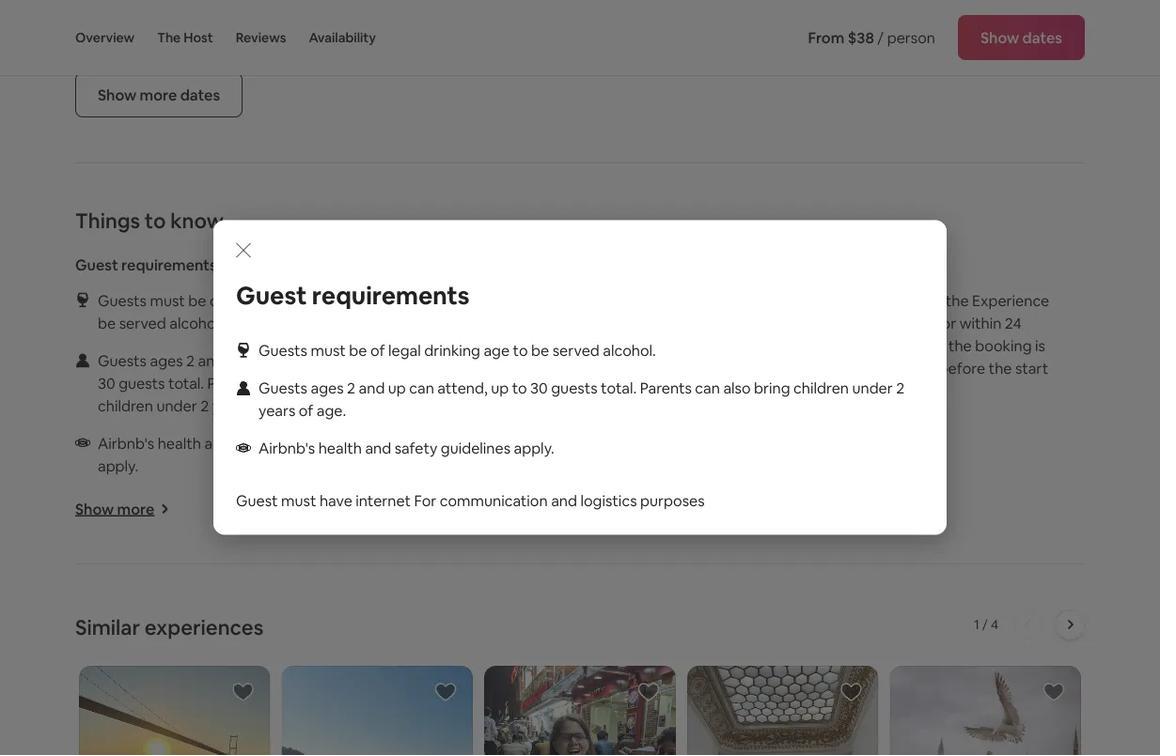 Task type: describe. For each thing, give the bounding box(es) containing it.
1 horizontal spatial guests
[[551, 379, 598, 398]]

show for show more
[[75, 500, 114, 519]]

1 vertical spatial ages
[[311, 379, 344, 398]]

1 horizontal spatial children
[[793, 379, 849, 398]]

requirements for be
[[121, 255, 217, 274]]

1 horizontal spatial parents
[[640, 379, 692, 398]]

time.
[[758, 381, 793, 400]]

0 horizontal spatial bring
[[321, 374, 358, 393]]

1 vertical spatial start
[[1015, 359, 1048, 378]]

experiences
[[145, 614, 263, 641]]

drinking inside guests must be of legal drinking age to be served alcohol.
[[263, 291, 320, 310]]

1 save this experience image from the left
[[232, 682, 254, 704]]

days
[[860, 291, 892, 310]]

of inside cancel up to 7 days before the experience start time for a full refund, or within 24 hours of booking as long as the booking is made more than 48 hours before the start time.
[[800, 336, 815, 355]]

1 vertical spatial the
[[948, 336, 972, 355]]

1 horizontal spatial under
[[852, 379, 893, 398]]

0 horizontal spatial age
[[323, 291, 349, 310]]

1 horizontal spatial airbnb's
[[259, 439, 315, 458]]

1 / 4
[[974, 617, 998, 634]]

1 horizontal spatial years
[[259, 401, 296, 421]]

2 save this experience image from the left
[[637, 682, 660, 704]]

1
[[974, 617, 979, 634]]

overview button
[[75, 0, 135, 75]]

full
[[864, 313, 885, 333]]

7
[[849, 291, 857, 310]]

0 horizontal spatial also
[[291, 374, 318, 393]]

3 save this experience image from the left
[[1042, 682, 1065, 704]]

and inside guest must have internet for logistics and communication purposes
[[439, 313, 465, 333]]

1 horizontal spatial apply.
[[514, 439, 554, 458]]

a
[[853, 313, 861, 333]]

internet for for
[[559, 291, 614, 310]]

1 vertical spatial drinking
[[424, 341, 480, 361]]

1 vertical spatial served
[[552, 341, 600, 361]]

time
[[795, 313, 826, 333]]

0 horizontal spatial years
[[212, 396, 249, 415]]

1 horizontal spatial age.
[[317, 401, 346, 421]]

0 horizontal spatial total.
[[168, 374, 204, 393]]

2 vertical spatial the
[[989, 359, 1012, 378]]

the host
[[157, 29, 213, 46]]

than
[[841, 359, 873, 378]]

0 horizontal spatial apply.
[[98, 456, 138, 476]]

things to know
[[75, 207, 224, 234]]

guest must have internet for logistics and communication purposes
[[439, 291, 698, 333]]

0 vertical spatial before
[[896, 291, 942, 310]]

1 horizontal spatial hours
[[897, 359, 935, 378]]

show more dates
[[98, 85, 220, 104]]

0 horizontal spatial airbnb's
[[98, 434, 154, 453]]

1 horizontal spatial safety
[[394, 439, 437, 458]]

made
[[758, 359, 798, 378]]

for inside guest must have internet for logistics and communication purposes
[[618, 291, 638, 310]]

legal inside guests must be of legal drinking age to be served alcohol.
[[227, 291, 260, 310]]

from $38 / person
[[808, 28, 935, 47]]

0 horizontal spatial hours
[[758, 336, 797, 355]]

to inside guests must be of legal drinking age to be served alcohol.
[[352, 291, 367, 310]]

1 horizontal spatial bring
[[754, 379, 790, 398]]

0 vertical spatial /
[[877, 28, 884, 47]]

requirements for have
[[312, 280, 469, 311]]

of inside guests must be of legal drinking age to be served alcohol.
[[210, 291, 224, 310]]

for
[[414, 492, 436, 511]]

have for for
[[320, 492, 352, 511]]

0 horizontal spatial safety
[[234, 434, 277, 453]]

for inside cancel up to 7 days before the experience start time for a full refund, or within 24 hours of booking as long as the booking is made more than 48 hours before the start time.
[[830, 313, 850, 333]]

0 horizontal spatial parents
[[207, 374, 259, 393]]

the host button
[[157, 0, 213, 75]]

is
[[1035, 336, 1045, 355]]

0 horizontal spatial under
[[156, 396, 197, 415]]

2 save this experience image from the left
[[840, 682, 862, 704]]

refund,
[[889, 313, 938, 333]]

0 horizontal spatial dates
[[180, 85, 220, 104]]

show more button
[[75, 500, 170, 519]]

show dates link
[[958, 15, 1085, 60]]

2 booking from the left
[[975, 336, 1032, 355]]

1 horizontal spatial dates
[[1022, 28, 1062, 47]]

0 horizontal spatial guests
[[119, 374, 165, 393]]

person
[[887, 28, 935, 47]]

overview
[[75, 29, 135, 46]]

2 as from the left
[[930, 336, 945, 355]]

guest requirements for have
[[236, 280, 469, 311]]

1 save this experience image from the left
[[434, 682, 457, 704]]

1 vertical spatial communication
[[440, 492, 548, 511]]

show for show more dates
[[98, 85, 136, 104]]

guest requirements for be
[[75, 255, 217, 274]]

have for for
[[523, 291, 556, 310]]

1 vertical spatial logistics
[[580, 492, 637, 511]]

purposes for communication
[[580, 313, 644, 333]]



Task type: vqa. For each thing, say whether or not it's contained in the screenshot.
the can
yes



Task type: locate. For each thing, give the bounding box(es) containing it.
up inside cancel up to 7 days before the experience start time for a full refund, or within 24 hours of booking as long as the booking is made more than 48 hours before the start time.
[[809, 291, 827, 310]]

0 horizontal spatial internet
[[356, 492, 411, 511]]

1 horizontal spatial legal
[[388, 341, 421, 361]]

show for show dates
[[980, 28, 1019, 47]]

guests must be of legal drinking age to be served alcohol.
[[98, 291, 367, 333], [259, 341, 656, 361]]

know
[[170, 207, 224, 234]]

also
[[291, 374, 318, 393], [723, 379, 751, 398]]

0 vertical spatial requirements
[[121, 255, 217, 274]]

0 vertical spatial ages
[[150, 351, 183, 370]]

served inside guests must be of legal drinking age to be served alcohol.
[[119, 313, 166, 333]]

alcohol.
[[169, 313, 223, 333], [603, 341, 656, 361]]

0 horizontal spatial /
[[877, 28, 884, 47]]

alcohol. inside guests must be of legal drinking age to be served alcohol.
[[169, 313, 223, 333]]

health
[[158, 434, 201, 453], [318, 439, 362, 458]]

guest requirements
[[75, 255, 217, 274], [236, 280, 469, 311]]

1 horizontal spatial /
[[982, 617, 988, 634]]

availability button
[[309, 0, 376, 75]]

from
[[808, 28, 844, 47]]

1 vertical spatial attend,
[[437, 379, 488, 398]]

cancel up to 7 days before the experience start time for a full refund, or within 24 hours of booking as long as the booking is made more than 48 hours before the start time.
[[758, 291, 1049, 400]]

0 vertical spatial more
[[140, 85, 177, 104]]

apply.
[[514, 439, 554, 458], [98, 456, 138, 476]]

1 vertical spatial legal
[[388, 341, 421, 361]]

host
[[184, 29, 213, 46]]

as up 48
[[878, 336, 893, 355]]

up
[[809, 291, 827, 310], [227, 351, 245, 370], [330, 351, 348, 370], [388, 379, 406, 398], [491, 379, 509, 398]]

/
[[877, 28, 884, 47], [982, 617, 988, 634]]

1 vertical spatial before
[[939, 359, 985, 378]]

0 horizontal spatial for
[[618, 291, 638, 310]]

to inside cancel up to 7 days before the experience start time for a full refund, or within 24 hours of booking as long as the booking is made more than 48 hours before the start time.
[[830, 291, 845, 310]]

the
[[945, 291, 969, 310], [948, 336, 972, 355], [989, 359, 1012, 378]]

more
[[140, 85, 177, 104], [801, 359, 838, 378], [117, 500, 154, 519]]

0 vertical spatial age
[[323, 291, 349, 310]]

guests
[[98, 291, 147, 310], [259, 341, 307, 361], [98, 351, 147, 370], [259, 379, 307, 398]]

the up or
[[945, 291, 969, 310]]

as
[[878, 336, 893, 355], [930, 336, 945, 355]]

/ right '1'
[[982, 617, 988, 634]]

start down cancel
[[758, 313, 791, 333]]

bring
[[321, 374, 358, 393], [754, 379, 790, 398]]

total.
[[168, 374, 204, 393], [601, 379, 637, 398]]

apply. up guest must have internet for communication and logistics purposes
[[514, 439, 554, 458]]

ages
[[150, 351, 183, 370], [311, 379, 344, 398]]

/ right $38 at right
[[877, 28, 884, 47]]

reviews button
[[236, 0, 286, 75]]

to
[[145, 207, 166, 234], [352, 291, 367, 310], [830, 291, 845, 310], [513, 341, 528, 361], [351, 351, 366, 370], [512, 379, 527, 398]]

guest
[[75, 255, 118, 274], [236, 280, 307, 311], [439, 291, 481, 310], [236, 492, 278, 511]]

1 vertical spatial alcohol.
[[603, 341, 656, 361]]

guests inside guests must be of legal drinking age to be served alcohol.
[[98, 291, 147, 310]]

48
[[876, 359, 893, 378]]

similar
[[75, 614, 140, 641]]

guidelines
[[280, 434, 350, 453], [441, 439, 511, 458]]

1 vertical spatial age
[[484, 341, 510, 361]]

more for show more dates
[[140, 85, 177, 104]]

hours
[[758, 336, 797, 355], [897, 359, 935, 378]]

0 vertical spatial drinking
[[263, 291, 320, 310]]

start
[[758, 313, 791, 333], [1015, 359, 1048, 378]]

reviews
[[236, 29, 286, 46]]

communication
[[469, 313, 577, 333], [440, 492, 548, 511]]

24
[[1005, 313, 1022, 333]]

0 vertical spatial guests must be of legal drinking age to be served alcohol.
[[98, 291, 367, 333]]

0 horizontal spatial guidelines
[[280, 434, 350, 453]]

show more
[[75, 500, 154, 519]]

0 vertical spatial guest requirements
[[75, 255, 217, 274]]

0 horizontal spatial start
[[758, 313, 791, 333]]

dates
[[1022, 28, 1062, 47], [180, 85, 220, 104]]

1 horizontal spatial age
[[484, 341, 510, 361]]

0 vertical spatial for
[[618, 291, 638, 310]]

1 vertical spatial guest requirements
[[236, 280, 469, 311]]

of
[[210, 291, 224, 310], [800, 336, 815, 355], [370, 341, 385, 361], [252, 396, 267, 415], [299, 401, 313, 421]]

guests ages 2 and up can attend, up to 30 guests total. parents can also bring children under 2 years of age.
[[98, 351, 366, 415], [259, 379, 905, 421]]

0 horizontal spatial requirements
[[121, 255, 217, 274]]

0 vertical spatial alcohol.
[[169, 313, 223, 333]]

1 horizontal spatial save this experience image
[[637, 682, 660, 704]]

cancel
[[758, 291, 806, 310]]

show dates
[[980, 28, 1062, 47]]

0 vertical spatial purposes
[[580, 313, 644, 333]]

for
[[618, 291, 638, 310], [830, 313, 850, 333]]

communication inside guest must have internet for logistics and communication purposes
[[469, 313, 577, 333]]

0 horizontal spatial 30
[[98, 374, 115, 393]]

within
[[959, 313, 1001, 333]]

0 vertical spatial attend,
[[277, 351, 327, 370]]

0 horizontal spatial as
[[878, 336, 893, 355]]

internet
[[559, 291, 614, 310], [356, 492, 411, 511]]

1 horizontal spatial 30
[[530, 379, 548, 398]]

logistics
[[641, 291, 698, 310], [580, 492, 637, 511]]

the
[[157, 29, 181, 46]]

1 horizontal spatial logistics
[[641, 291, 698, 310]]

0 vertical spatial show
[[980, 28, 1019, 47]]

airbnb's
[[98, 434, 154, 453], [259, 439, 315, 458]]

age.
[[270, 396, 300, 415], [317, 401, 346, 421]]

0 vertical spatial served
[[119, 313, 166, 333]]

1 vertical spatial internet
[[356, 492, 411, 511]]

under
[[852, 379, 893, 398], [156, 396, 197, 415]]

must inside guest must have internet for logistics and communication purposes
[[485, 291, 520, 310]]

1 horizontal spatial start
[[1015, 359, 1048, 378]]

show
[[980, 28, 1019, 47], [98, 85, 136, 104], [75, 500, 114, 519]]

booking up than
[[818, 336, 875, 355]]

years
[[212, 396, 249, 415], [259, 401, 296, 421]]

the down 24
[[989, 359, 1012, 378]]

attend,
[[277, 351, 327, 370], [437, 379, 488, 398]]

1 horizontal spatial save this experience image
[[840, 682, 862, 704]]

1 horizontal spatial health
[[318, 439, 362, 458]]

4
[[991, 617, 998, 634]]

1 horizontal spatial total.
[[601, 379, 637, 398]]

served
[[119, 313, 166, 333], [552, 341, 600, 361]]

save this experience image
[[232, 682, 254, 704], [637, 682, 660, 704]]

things
[[75, 207, 140, 234]]

1 horizontal spatial booking
[[975, 336, 1032, 355]]

1 horizontal spatial ages
[[311, 379, 344, 398]]

guest must have internet for communication and logistics purposes
[[236, 492, 705, 511]]

before up refund,
[[896, 291, 942, 310]]

1 horizontal spatial requirements
[[312, 280, 469, 311]]

0 vertical spatial the
[[945, 291, 969, 310]]

requirements
[[121, 255, 217, 274], [312, 280, 469, 311]]

1 horizontal spatial have
[[523, 291, 556, 310]]

1 horizontal spatial alcohol.
[[603, 341, 656, 361]]

have
[[523, 291, 556, 310], [320, 492, 352, 511]]

drinking
[[263, 291, 320, 310], [424, 341, 480, 361]]

internet for for
[[356, 492, 411, 511]]

0 horizontal spatial booking
[[818, 336, 875, 355]]

internet inside guest must have internet for logistics and communication purposes
[[559, 291, 614, 310]]

1 vertical spatial dates
[[180, 85, 220, 104]]

30
[[98, 374, 115, 393], [530, 379, 548, 398]]

0 vertical spatial start
[[758, 313, 791, 333]]

long
[[896, 336, 927, 355]]

booking
[[818, 336, 875, 355], [975, 336, 1032, 355]]

more for show more
[[117, 500, 154, 519]]

be
[[188, 291, 206, 310], [98, 313, 116, 333], [349, 341, 367, 361], [531, 341, 549, 361]]

0 vertical spatial logistics
[[641, 291, 698, 310]]

similar experiences
[[75, 614, 263, 641]]

1 vertical spatial guests must be of legal drinking age to be served alcohol.
[[259, 341, 656, 361]]

save this experience image
[[434, 682, 457, 704], [840, 682, 862, 704], [1042, 682, 1065, 704]]

the down or
[[948, 336, 972, 355]]

must
[[150, 291, 185, 310], [485, 291, 520, 310], [311, 341, 346, 361], [281, 492, 316, 511]]

0 horizontal spatial age.
[[270, 396, 300, 415]]

1 horizontal spatial also
[[723, 379, 751, 398]]

1 vertical spatial /
[[982, 617, 988, 634]]

experience
[[972, 291, 1049, 310]]

availability
[[309, 29, 376, 46]]

safety
[[234, 434, 277, 453], [394, 439, 437, 458]]

before down or
[[939, 359, 985, 378]]

and
[[439, 313, 465, 333], [198, 351, 224, 370], [359, 379, 385, 398], [204, 434, 230, 453], [365, 439, 391, 458], [551, 492, 577, 511]]

0 vertical spatial communication
[[469, 313, 577, 333]]

start down is
[[1015, 359, 1048, 378]]

guests
[[119, 374, 165, 393], [551, 379, 598, 398]]

0 horizontal spatial guest requirements
[[75, 255, 217, 274]]

1 horizontal spatial for
[[830, 313, 850, 333]]

purposes
[[580, 313, 644, 333], [640, 492, 705, 511]]

children
[[793, 379, 849, 398], [98, 396, 153, 415]]

have inside guest must have internet for logistics and communication purposes
[[523, 291, 556, 310]]

1 horizontal spatial guidelines
[[441, 439, 511, 458]]

legal
[[227, 291, 260, 310], [388, 341, 421, 361]]

booking down 24
[[975, 336, 1032, 355]]

1 horizontal spatial as
[[930, 336, 945, 355]]

1 horizontal spatial guest requirements
[[236, 280, 469, 311]]

guest inside guest must have internet for logistics and communication purposes
[[439, 291, 481, 310]]

1 as from the left
[[878, 336, 893, 355]]

1 vertical spatial for
[[830, 313, 850, 333]]

can
[[248, 351, 273, 370], [262, 374, 287, 393], [409, 379, 434, 398], [695, 379, 720, 398]]

0 vertical spatial internet
[[559, 291, 614, 310]]

purposes inside guest must have internet for logistics and communication purposes
[[580, 313, 644, 333]]

1 vertical spatial show
[[98, 85, 136, 104]]

2 vertical spatial show
[[75, 500, 114, 519]]

purposes for logistics
[[640, 492, 705, 511]]

$38
[[848, 28, 874, 47]]

logistics inside guest must have internet for logistics and communication purposes
[[641, 291, 698, 310]]

as down or
[[930, 336, 945, 355]]

0 horizontal spatial health
[[158, 434, 201, 453]]

1 booking from the left
[[818, 336, 875, 355]]

more inside cancel up to 7 days before the experience start time for a full refund, or within 24 hours of booking as long as the booking is made more than 48 hours before the start time.
[[801, 359, 838, 378]]

airbnb's health and safety guidelines apply.
[[98, 434, 350, 476], [259, 439, 554, 458]]

before
[[896, 291, 942, 310], [939, 359, 985, 378]]

2 horizontal spatial save this experience image
[[1042, 682, 1065, 704]]

1 vertical spatial requirements
[[312, 280, 469, 311]]

or
[[942, 313, 956, 333]]

hours down 'long'
[[897, 359, 935, 378]]

0 horizontal spatial alcohol.
[[169, 313, 223, 333]]

age
[[323, 291, 349, 310], [484, 341, 510, 361]]

1 horizontal spatial attend,
[[437, 379, 488, 398]]

0 horizontal spatial have
[[320, 492, 352, 511]]

0 horizontal spatial legal
[[227, 291, 260, 310]]

show more dates link
[[75, 72, 243, 117]]

2
[[186, 351, 195, 370], [347, 379, 355, 398], [896, 379, 905, 398], [200, 396, 209, 415]]

0 horizontal spatial attend,
[[277, 351, 327, 370]]

0 horizontal spatial logistics
[[580, 492, 637, 511]]

0 horizontal spatial children
[[98, 396, 153, 415]]

1 horizontal spatial drinking
[[424, 341, 480, 361]]

0 vertical spatial have
[[523, 291, 556, 310]]

hours up made
[[758, 336, 797, 355]]

apply. up 'show more'
[[98, 456, 138, 476]]

1 horizontal spatial internet
[[559, 291, 614, 310]]

1 vertical spatial hours
[[897, 359, 935, 378]]



